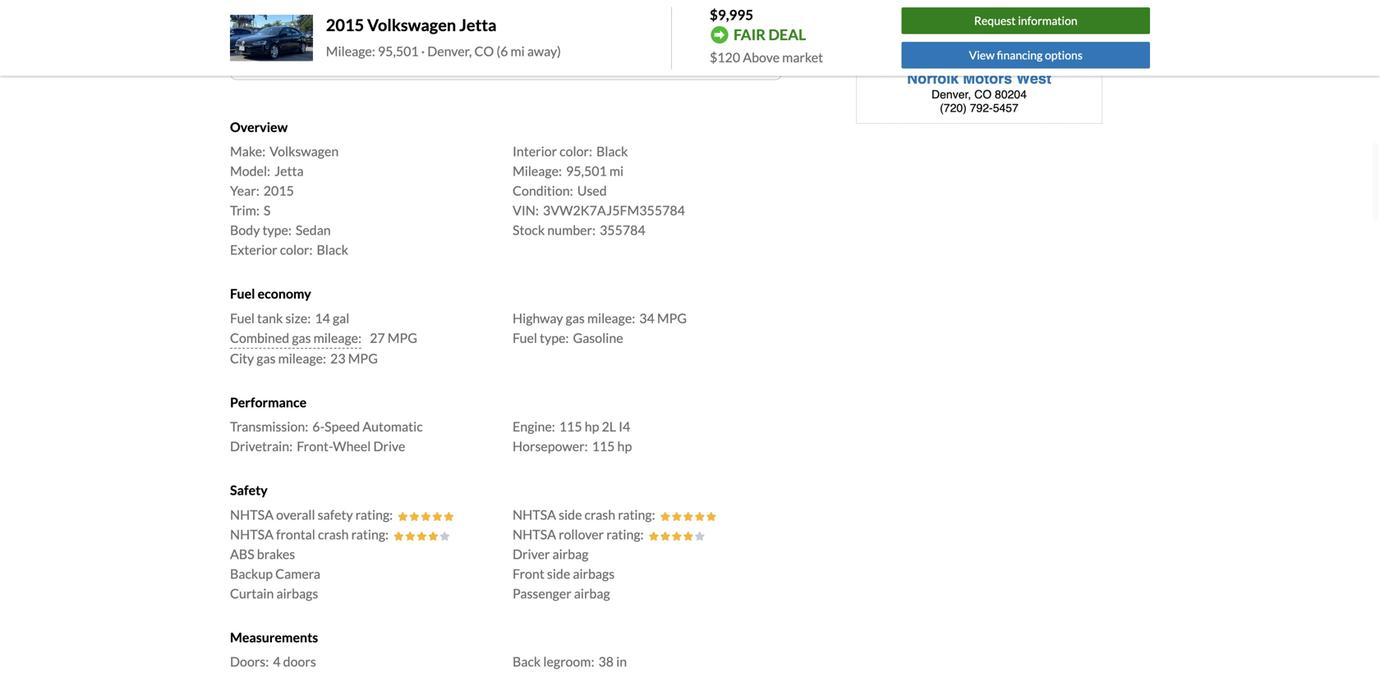 Task type: describe. For each thing, give the bounding box(es) containing it.
denver,
[[427, 43, 472, 59]]

14
[[315, 310, 330, 326]]

transmission:
[[230, 419, 308, 435]]

advertisement region
[[856, 0, 1103, 124]]

mi inside interior color: black mileage: 95,501 mi condition: used vin: 3vw2k7aj5fm355784 stock number: 355784
[[609, 163, 624, 179]]

size:
[[285, 310, 311, 326]]

95,501 for volkswagen
[[378, 43, 419, 59]]

1 horizontal spatial 115
[[592, 439, 615, 455]]

2 vertical spatial mileage:
[[278, 351, 326, 367]]

make:
[[230, 144, 265, 160]]

rating: for nhtsa side crash rating:
[[618, 507, 655, 523]]

·
[[421, 43, 425, 59]]

23
[[330, 351, 346, 367]]

passenger
[[513, 586, 572, 602]]

0 horizontal spatial view financing options button
[[425, 30, 587, 60]]

front
[[513, 566, 545, 582]]

request information button
[[902, 8, 1150, 34]]

city
[[230, 351, 254, 367]]

speed
[[325, 419, 360, 435]]

mi inside 2015 volkswagen jetta mileage: 95,501 · denver, co (6 mi away)
[[511, 43, 525, 59]]

black inside the make: volkswagen model: jetta year: 2015 trim: s body type: sedan exterior color: black
[[317, 242, 348, 258]]

355784
[[600, 222, 646, 238]]

engine: 115 hp 2l i4 horsepower: 115 hp
[[513, 419, 632, 455]]

highway gas mileage: 34 mpg fuel type: gasoline
[[513, 310, 687, 346]]

model:
[[230, 163, 270, 179]]

make: volkswagen model: jetta year: 2015 trim: s body type: sedan exterior color: black
[[230, 144, 348, 258]]

condition:
[[513, 183, 573, 199]]

fuel tank size: 14 gal combined gas mileage: 27 mpg city gas mileage: 23 mpg
[[230, 310, 417, 367]]

0 horizontal spatial mpg
[[348, 351, 378, 367]]

95,501 for color:
[[566, 163, 607, 179]]

crash for frontal
[[318, 527, 349, 543]]

wheel
[[333, 439, 371, 455]]

back
[[513, 654, 541, 670]]

stock
[[513, 222, 545, 238]]

jetta inside the make: volkswagen model: jetta year: 2015 trim: s body type: sedan exterior color: black
[[274, 163, 304, 179]]

safety
[[230, 483, 268, 499]]

year:
[[230, 183, 259, 199]]

fuel for fuel economy
[[230, 286, 255, 302]]

above
[[743, 49, 780, 65]]

rating: for nhtsa frontal crash rating:
[[351, 527, 389, 543]]

nhtsa frontal crash rating:
[[230, 527, 389, 543]]

in
[[616, 654, 627, 670]]

abs
[[230, 547, 254, 563]]

doors
[[283, 654, 316, 670]]

legroom:
[[543, 654, 594, 670]]

request information
[[974, 14, 1078, 28]]

34
[[639, 310, 655, 326]]

nhtsa for nhtsa overall safety rating:
[[230, 507, 274, 523]]

1 vertical spatial airbag
[[574, 586, 610, 602]]

driver
[[513, 547, 550, 563]]

highway
[[513, 310, 563, 326]]

$120
[[710, 49, 740, 65]]

6-
[[312, 419, 325, 435]]

financing for left view financing options button
[[473, 37, 525, 53]]

driver airbag front side airbags passenger airbag
[[513, 547, 615, 602]]

vin:
[[513, 203, 539, 219]]

horsepower:
[[513, 439, 588, 455]]

rating: for nhtsa overall safety rating:
[[356, 507, 393, 523]]

2015 volkswagen jetta mileage: 95,501 · denver, co (6 mi away)
[[326, 15, 561, 59]]

2 vertical spatial gas
[[257, 351, 276, 367]]

tank
[[257, 310, 283, 326]]

fair
[[734, 26, 766, 44]]

i4
[[619, 419, 630, 435]]

airbags inside driver airbag front side airbags passenger airbag
[[573, 566, 615, 582]]

volkswagen for model:
[[270, 144, 339, 160]]

type: inside the make: volkswagen model: jetta year: 2015 trim: s body type: sedan exterior color: black
[[262, 222, 292, 238]]

away)
[[527, 43, 561, 59]]

nhtsa side crash rating:
[[513, 507, 655, 523]]

0 vertical spatial side
[[559, 507, 582, 523]]

backup
[[230, 566, 273, 582]]

interior
[[513, 144, 557, 160]]

fuel economy
[[230, 286, 311, 302]]

interior color: black mileage: 95,501 mi condition: used vin: 3vw2k7aj5fm355784 stock number: 355784
[[513, 144, 685, 238]]

brakes
[[257, 547, 295, 563]]

safety
[[318, 507, 353, 523]]

performance
[[230, 395, 307, 411]]

color: inside interior color: black mileage: 95,501 mi condition: used vin: 3vw2k7aj5fm355784 stock number: 355784
[[560, 144, 592, 160]]

doors:
[[230, 654, 269, 670]]

jetta inside 2015 volkswagen jetta mileage: 95,501 · denver, co (6 mi away)
[[459, 15, 497, 35]]

1 vertical spatial mpg
[[388, 330, 417, 346]]

2l
[[602, 419, 616, 435]]

request
[[974, 14, 1016, 28]]

engine:
[[513, 419, 555, 435]]

4
[[273, 654, 281, 670]]

nhtsa for nhtsa rollover rating:
[[513, 527, 556, 543]]

type: inside highway gas mileage: 34 mpg fuel type: gasoline
[[540, 330, 569, 346]]

deal
[[769, 26, 806, 44]]

body
[[230, 222, 260, 238]]

back legroom: 38 in
[[513, 654, 627, 670]]

rollover
[[559, 527, 604, 543]]

fuel inside highway gas mileage: 34 mpg fuel type: gasoline
[[513, 330, 537, 346]]

38
[[598, 654, 614, 670]]

drivetrain:
[[230, 439, 293, 455]]



Task type: locate. For each thing, give the bounding box(es) containing it.
mpg right 23
[[348, 351, 378, 367]]

fuel left economy
[[230, 286, 255, 302]]

rating: right safety
[[356, 507, 393, 523]]

jetta right model:
[[274, 163, 304, 179]]

1 horizontal spatial type:
[[540, 330, 569, 346]]

airbag down the nhtsa rollover rating: on the left
[[552, 547, 589, 563]]

abs brakes backup camera curtain airbags
[[230, 547, 320, 602]]

0 horizontal spatial jetta
[[274, 163, 304, 179]]

1 horizontal spatial hp
[[617, 439, 632, 455]]

mi right the (6
[[511, 43, 525, 59]]

1 horizontal spatial 2015
[[326, 15, 364, 35]]

color: down the sedan
[[280, 242, 313, 258]]

0 vertical spatial color:
[[560, 144, 592, 160]]

0 vertical spatial volkswagen
[[367, 15, 456, 35]]

mileage: up the gasoline
[[587, 310, 635, 326]]

1 horizontal spatial crash
[[585, 507, 615, 523]]

transmission: 6-speed automatic drivetrain: front-wheel drive
[[230, 419, 423, 455]]

options
[[528, 37, 571, 53], [1045, 48, 1083, 62]]

1 vertical spatial fuel
[[230, 310, 255, 326]]

volkswagen for jetta
[[367, 15, 456, 35]]

mileage: left ·
[[326, 43, 375, 59]]

95,501 inside interior color: black mileage: 95,501 mi condition: used vin: 3vw2k7aj5fm355784 stock number: 355784
[[566, 163, 607, 179]]

financing for right view financing options button
[[997, 48, 1043, 62]]

$9,995
[[710, 6, 753, 23]]

0 horizontal spatial view financing options
[[441, 37, 571, 53]]

fuel inside fuel tank size: 14 gal combined gas mileage: 27 mpg city gas mileage: 23 mpg
[[230, 310, 255, 326]]

mileage: for interior
[[513, 163, 562, 179]]

airbags inside abs brakes backup camera curtain airbags
[[276, 586, 318, 602]]

2015 inside 2015 volkswagen jetta mileage: 95,501 · denver, co (6 mi away)
[[326, 15, 364, 35]]

gal
[[333, 310, 349, 326]]

0 horizontal spatial mi
[[511, 43, 525, 59]]

fuel for fuel tank size: 14 gal combined gas mileage: 27 mpg city gas mileage: 23 mpg
[[230, 310, 255, 326]]

volkswagen
[[367, 15, 456, 35], [270, 144, 339, 160]]

color:
[[560, 144, 592, 160], [280, 242, 313, 258]]

mileage:
[[587, 310, 635, 326], [314, 330, 362, 346], [278, 351, 326, 367]]

airbag right passenger
[[574, 586, 610, 602]]

0 horizontal spatial color:
[[280, 242, 313, 258]]

color: right interior
[[560, 144, 592, 160]]

0 vertical spatial mpg
[[657, 310, 687, 326]]

view down request
[[969, 48, 995, 62]]

1 horizontal spatial volkswagen
[[367, 15, 456, 35]]

view for left view financing options button
[[441, 37, 470, 53]]

1 vertical spatial 2015
[[264, 183, 294, 199]]

overview
[[230, 119, 288, 135]]

gas up the gasoline
[[566, 310, 585, 326]]

2 vertical spatial fuel
[[513, 330, 537, 346]]

95,501 inside 2015 volkswagen jetta mileage: 95,501 · denver, co (6 mi away)
[[378, 43, 419, 59]]

fuel up combined
[[230, 310, 255, 326]]

sedan
[[296, 222, 331, 238]]

options down information in the right top of the page
[[1045, 48, 1083, 62]]

mileage: inside 2015 volkswagen jetta mileage: 95,501 · denver, co (6 mi away)
[[326, 43, 375, 59]]

financing left away)
[[473, 37, 525, 53]]

0 vertical spatial mileage:
[[587, 310, 635, 326]]

black inside interior color: black mileage: 95,501 mi condition: used vin: 3vw2k7aj5fm355784 stock number: 355784
[[596, 144, 628, 160]]

1 horizontal spatial gas
[[292, 330, 311, 346]]

mpg inside highway gas mileage: 34 mpg fuel type: gasoline
[[657, 310, 687, 326]]

nhtsa for nhtsa side crash rating:
[[513, 507, 556, 523]]

camera
[[275, 566, 320, 582]]

1 vertical spatial mi
[[609, 163, 624, 179]]

rating:
[[356, 507, 393, 523], [618, 507, 655, 523], [351, 527, 389, 543], [606, 527, 644, 543]]

front-
[[297, 439, 333, 455]]

1 horizontal spatial view financing options button
[[902, 42, 1150, 69]]

mileage: inside interior color: black mileage: 95,501 mi condition: used vin: 3vw2k7aj5fm355784 stock number: 355784
[[513, 163, 562, 179]]

view left co
[[441, 37, 470, 53]]

95,501 left ·
[[378, 43, 419, 59]]

0 vertical spatial airbag
[[552, 547, 589, 563]]

rating: up the nhtsa rollover rating: on the left
[[618, 507, 655, 523]]

0 vertical spatial crash
[[585, 507, 615, 523]]

mpg
[[657, 310, 687, 326], [388, 330, 417, 346], [348, 351, 378, 367]]

fair deal
[[734, 26, 806, 44]]

jetta
[[459, 15, 497, 35], [274, 163, 304, 179]]

2 vertical spatial mpg
[[348, 351, 378, 367]]

27
[[370, 330, 385, 346]]

mi
[[511, 43, 525, 59], [609, 163, 624, 179]]

view financing options
[[441, 37, 571, 53], [969, 48, 1083, 62]]

1 horizontal spatial mpg
[[388, 330, 417, 346]]

nhtsa for nhtsa frontal crash rating:
[[230, 527, 274, 543]]

0 vertical spatial type:
[[262, 222, 292, 238]]

0 horizontal spatial black
[[317, 242, 348, 258]]

view financing options for left view financing options button
[[441, 37, 571, 53]]

black down the sedan
[[317, 242, 348, 258]]

crash for side
[[585, 507, 615, 523]]

mileage: down interior
[[513, 163, 562, 179]]

0 vertical spatial 2015
[[326, 15, 364, 35]]

rating: down safety
[[351, 527, 389, 543]]

0 horizontal spatial type:
[[262, 222, 292, 238]]

2015 inside the make: volkswagen model: jetta year: 2015 trim: s body type: sedan exterior color: black
[[264, 183, 294, 199]]

hp left 2l
[[585, 419, 599, 435]]

gas inside highway gas mileage: 34 mpg fuel type: gasoline
[[566, 310, 585, 326]]

1 horizontal spatial view financing options
[[969, 48, 1083, 62]]

0 vertical spatial mi
[[511, 43, 525, 59]]

airbags
[[573, 566, 615, 582], [276, 586, 318, 602]]

2015 volkswagen jetta image
[[230, 15, 313, 61]]

automatic
[[363, 419, 423, 435]]

measurements
[[230, 630, 318, 646]]

mileage: inside highway gas mileage: 34 mpg fuel type: gasoline
[[587, 310, 635, 326]]

doors: 4 doors
[[230, 654, 316, 670]]

mpg right the 34
[[657, 310, 687, 326]]

mi up '3vw2k7aj5fm355784'
[[609, 163, 624, 179]]

2 horizontal spatial gas
[[566, 310, 585, 326]]

gas
[[566, 310, 585, 326], [292, 330, 311, 346], [257, 351, 276, 367]]

side up passenger
[[547, 566, 570, 582]]

information
[[1018, 14, 1078, 28]]

side up the nhtsa rollover rating: on the left
[[559, 507, 582, 523]]

exterior
[[230, 242, 277, 258]]

curtain
[[230, 586, 274, 602]]

1 horizontal spatial mileage:
[[513, 163, 562, 179]]

0 horizontal spatial 2015
[[264, 183, 294, 199]]

crash
[[585, 507, 615, 523], [318, 527, 349, 543]]

mileage: left 23
[[278, 351, 326, 367]]

1 horizontal spatial mi
[[609, 163, 624, 179]]

1 horizontal spatial financing
[[997, 48, 1043, 62]]

gasoline
[[573, 330, 623, 346]]

volkswagen inside the make: volkswagen model: jetta year: 2015 trim: s body type: sedan exterior color: black
[[270, 144, 339, 160]]

0 vertical spatial black
[[596, 144, 628, 160]]

$120 above market
[[710, 49, 823, 65]]

used
[[577, 183, 607, 199]]

0 horizontal spatial airbags
[[276, 586, 318, 602]]

nhtsa overall safety rating:
[[230, 507, 393, 523]]

1 vertical spatial side
[[547, 566, 570, 582]]

1 vertical spatial volkswagen
[[270, 144, 339, 160]]

fuel
[[230, 286, 255, 302], [230, 310, 255, 326], [513, 330, 537, 346]]

mileage: down gal
[[314, 330, 362, 346]]

1 vertical spatial airbags
[[276, 586, 318, 602]]

crash down safety
[[318, 527, 349, 543]]

nhtsa
[[230, 507, 274, 523], [513, 507, 556, 523], [230, 527, 274, 543], [513, 527, 556, 543]]

crash up rollover
[[585, 507, 615, 523]]

0 vertical spatial gas
[[566, 310, 585, 326]]

airbags down rollover
[[573, 566, 615, 582]]

hp
[[585, 419, 599, 435], [617, 439, 632, 455]]

0 horizontal spatial hp
[[585, 419, 599, 435]]

0 vertical spatial fuel
[[230, 286, 255, 302]]

color: inside the make: volkswagen model: jetta year: 2015 trim: s body type: sedan exterior color: black
[[280, 242, 313, 258]]

airbags down camera
[[276, 586, 318, 602]]

2015 up s
[[264, 183, 294, 199]]

0 vertical spatial mileage:
[[326, 43, 375, 59]]

95,501 up used
[[566, 163, 607, 179]]

95,501
[[378, 43, 419, 59], [566, 163, 607, 179]]

mpg right 27
[[388, 330, 417, 346]]

type: down s
[[262, 222, 292, 238]]

1 horizontal spatial options
[[1045, 48, 1083, 62]]

black up used
[[596, 144, 628, 160]]

(6
[[497, 43, 508, 59]]

side inside driver airbag front side airbags passenger airbag
[[547, 566, 570, 582]]

0 vertical spatial jetta
[[459, 15, 497, 35]]

115 up horsepower:
[[559, 419, 582, 435]]

volkswagen up ·
[[367, 15, 456, 35]]

1 vertical spatial type:
[[540, 330, 569, 346]]

1 vertical spatial mileage:
[[513, 163, 562, 179]]

1 vertical spatial black
[[317, 242, 348, 258]]

0 horizontal spatial 115
[[559, 419, 582, 435]]

1 vertical spatial crash
[[318, 527, 349, 543]]

jetta up co
[[459, 15, 497, 35]]

0 vertical spatial 115
[[559, 419, 582, 435]]

side
[[559, 507, 582, 523], [547, 566, 570, 582]]

1 horizontal spatial jetta
[[459, 15, 497, 35]]

view for right view financing options button
[[969, 48, 995, 62]]

mileage: for 2015
[[326, 43, 375, 59]]

0 horizontal spatial 95,501
[[378, 43, 419, 59]]

type: down highway
[[540, 330, 569, 346]]

1 horizontal spatial black
[[596, 144, 628, 160]]

fuel down highway
[[513, 330, 537, 346]]

volkswagen inside 2015 volkswagen jetta mileage: 95,501 · denver, co (6 mi away)
[[367, 15, 456, 35]]

co
[[474, 43, 494, 59]]

financing down request information button
[[997, 48, 1043, 62]]

view financing options button
[[425, 30, 587, 60], [902, 42, 1150, 69]]

gas down combined
[[257, 351, 276, 367]]

0 horizontal spatial financing
[[473, 37, 525, 53]]

number:
[[547, 222, 596, 238]]

0 horizontal spatial view
[[441, 37, 470, 53]]

economy
[[258, 286, 311, 302]]

1 horizontal spatial 95,501
[[566, 163, 607, 179]]

0 vertical spatial hp
[[585, 419, 599, 435]]

1 horizontal spatial color:
[[560, 144, 592, 160]]

115 down 2l
[[592, 439, 615, 455]]

market
[[782, 49, 823, 65]]

1 vertical spatial 95,501
[[566, 163, 607, 179]]

trim:
[[230, 203, 260, 219]]

3vw2k7aj5fm355784
[[543, 203, 685, 219]]

0 horizontal spatial crash
[[318, 527, 349, 543]]

drive
[[373, 439, 405, 455]]

frontal
[[276, 527, 315, 543]]

0 horizontal spatial volkswagen
[[270, 144, 339, 160]]

view financing options for right view financing options button
[[969, 48, 1083, 62]]

1 horizontal spatial airbags
[[573, 566, 615, 582]]

volkswagen down overview
[[270, 144, 339, 160]]

1 vertical spatial 115
[[592, 439, 615, 455]]

2015
[[326, 15, 364, 35], [264, 183, 294, 199]]

hp down 'i4'
[[617, 439, 632, 455]]

nhtsa rollover rating:
[[513, 527, 644, 543]]

0 horizontal spatial mileage:
[[326, 43, 375, 59]]

0 horizontal spatial options
[[528, 37, 571, 53]]

2 horizontal spatial mpg
[[657, 310, 687, 326]]

1 vertical spatial jetta
[[274, 163, 304, 179]]

1 horizontal spatial view
[[969, 48, 995, 62]]

combined
[[230, 330, 289, 346]]

overall
[[276, 507, 315, 523]]

1 vertical spatial gas
[[292, 330, 311, 346]]

0 vertical spatial airbags
[[573, 566, 615, 582]]

1 vertical spatial mileage:
[[314, 330, 362, 346]]

s
[[264, 203, 271, 219]]

2015 right 2015 volkswagen jetta image
[[326, 15, 364, 35]]

1 vertical spatial hp
[[617, 439, 632, 455]]

gas down size:
[[292, 330, 311, 346]]

airbag
[[552, 547, 589, 563], [574, 586, 610, 602]]

rating: right rollover
[[606, 527, 644, 543]]

0 vertical spatial 95,501
[[378, 43, 419, 59]]

1 vertical spatial color:
[[280, 242, 313, 258]]

options right the (6
[[528, 37, 571, 53]]

0 horizontal spatial gas
[[257, 351, 276, 367]]



Task type: vqa. For each thing, say whether or not it's contained in the screenshot.
95,501 in 2015 Volkswagen Jetta Mileage: 95,501 · Denver, CO (6 mi away)
yes



